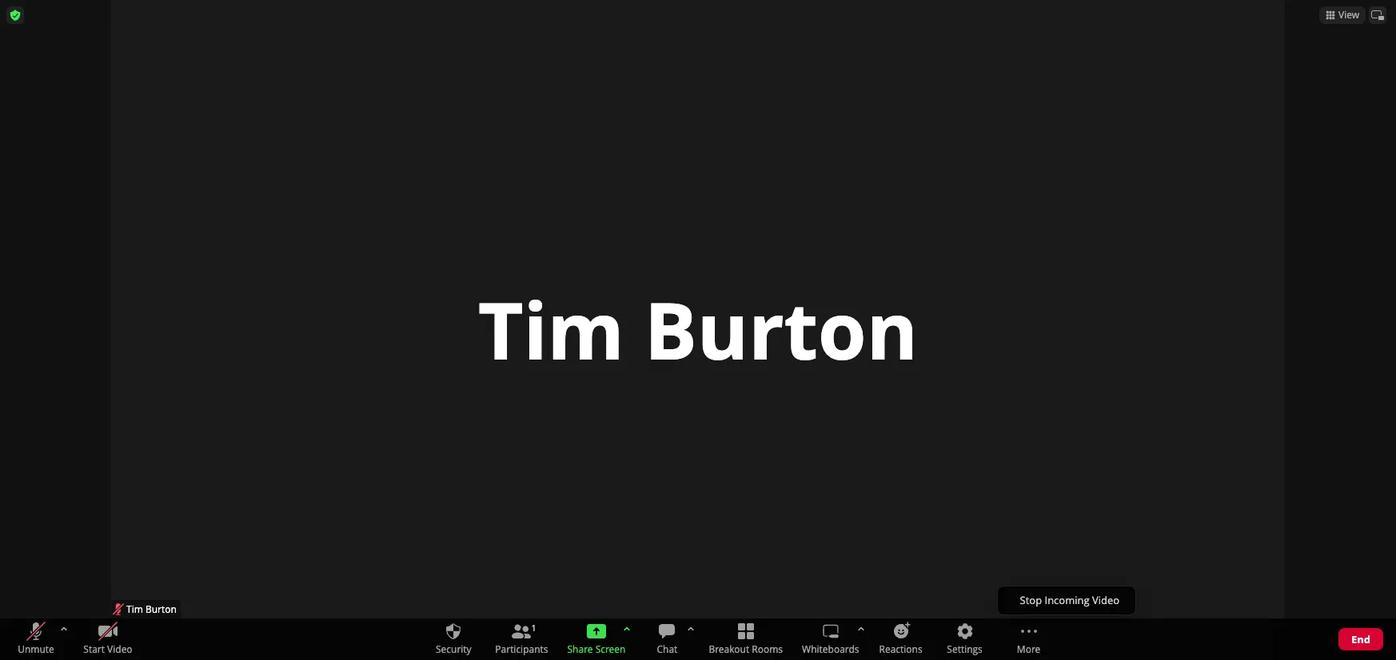 Task type: vqa. For each thing, say whether or not it's contained in the screenshot.
In Meeting icon
yes



Task type: locate. For each thing, give the bounding box(es) containing it.
tb
[[1368, 12, 1385, 28]]

in meeting image
[[1384, 5, 1392, 13], [1384, 5, 1392, 13]]



